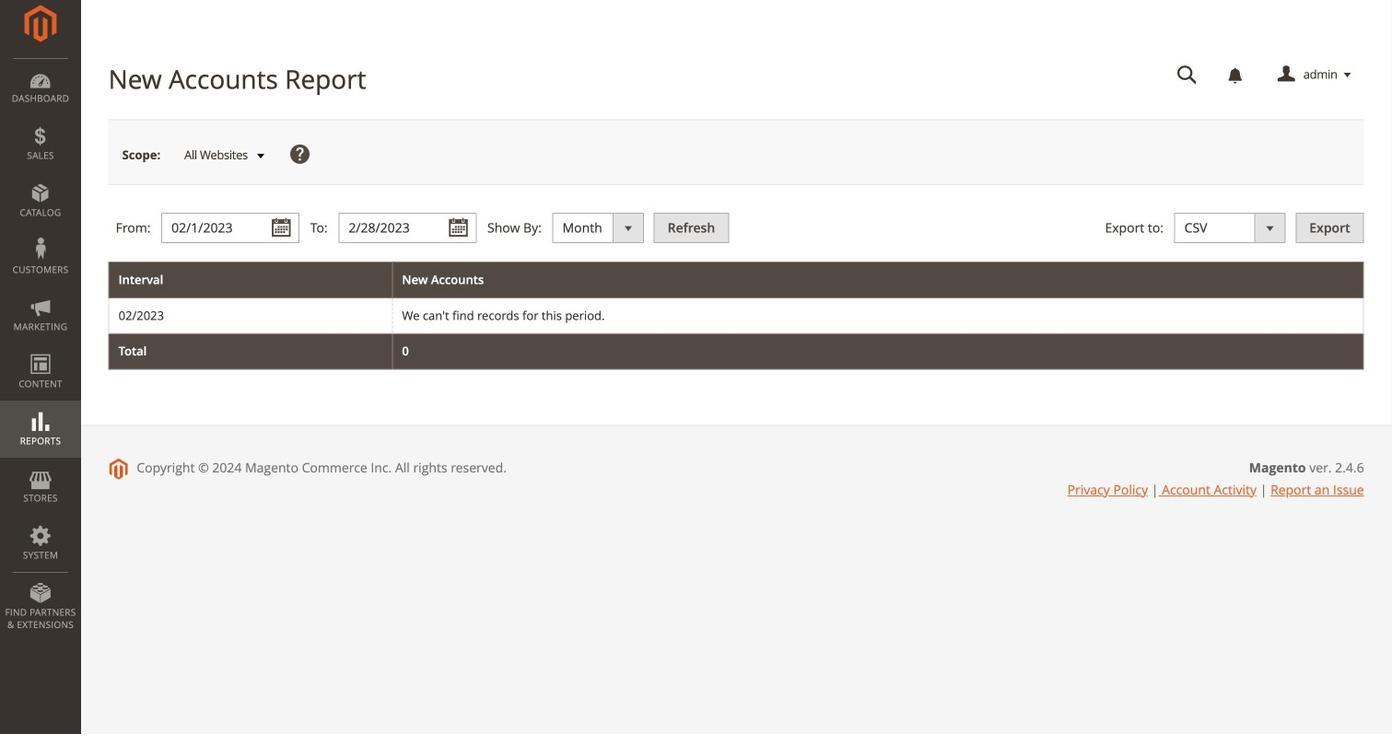 Task type: locate. For each thing, give the bounding box(es) containing it.
None text field
[[339, 213, 477, 244]]

magento admin panel image
[[24, 5, 57, 42]]

None text field
[[1165, 59, 1211, 91], [161, 213, 300, 244], [1165, 59, 1211, 91], [161, 213, 300, 244]]

menu bar
[[0, 58, 81, 641]]



